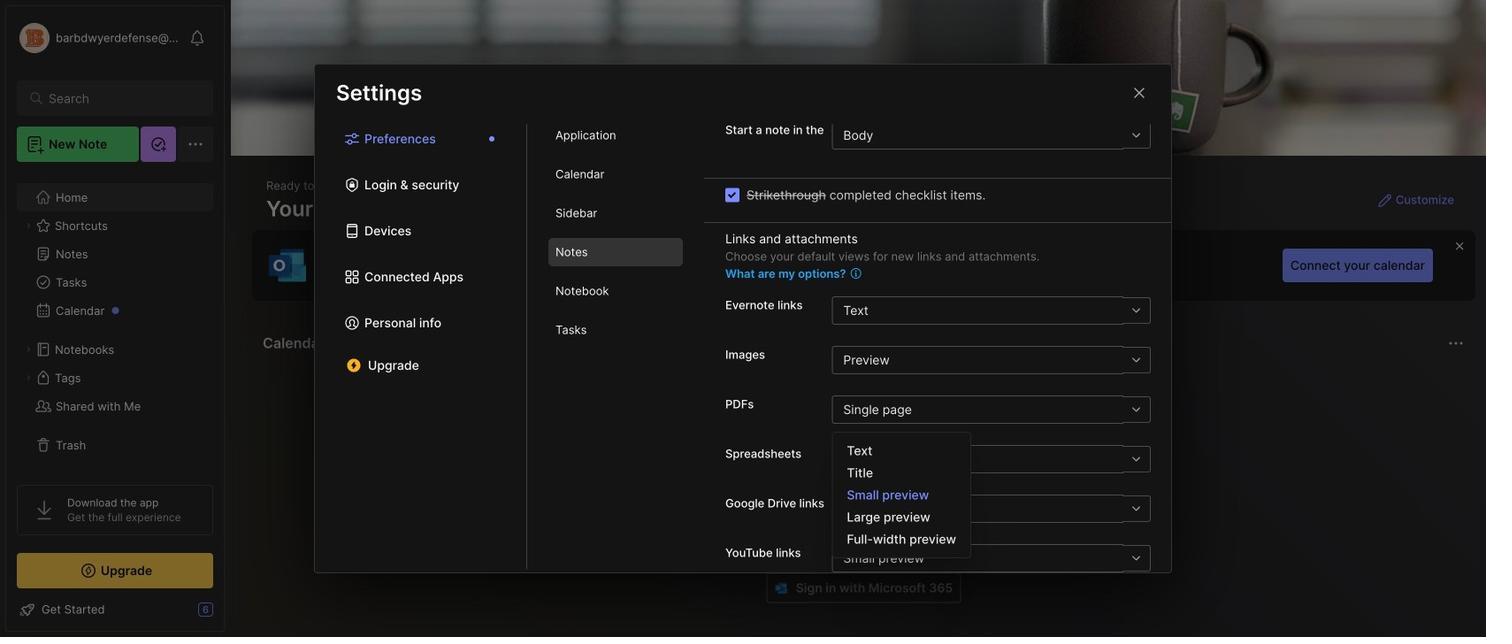 Task type: vqa. For each thing, say whether or not it's contained in the screenshot.
Sort options field
no



Task type: locate. For each thing, give the bounding box(es) containing it.
close image
[[1129, 82, 1150, 104]]

1 tab from the top
[[549, 121, 683, 149]]

tab
[[549, 121, 683, 149], [549, 160, 683, 188], [549, 199, 683, 227], [549, 238, 683, 266], [549, 277, 683, 305], [549, 316, 683, 344]]

Choose default view option for Google Drive links field
[[832, 494, 1151, 523]]

1 tab list from the left
[[315, 121, 527, 569]]

tree
[[6, 173, 224, 470]]

tab list
[[315, 121, 527, 569], [527, 121, 704, 569]]

2 tab list from the left
[[527, 121, 704, 569]]

main element
[[0, 0, 230, 637]]

6 tab from the top
[[549, 316, 683, 344]]

Choose default view option for Images field
[[832, 346, 1151, 374]]

Choose default view option for YouTube links field
[[832, 544, 1151, 572]]

expand notebooks image
[[23, 344, 34, 355]]

4 tab from the top
[[549, 238, 683, 266]]

None search field
[[49, 88, 190, 109]]

Choose default view option for PDFs field
[[832, 395, 1151, 424]]



Task type: describe. For each thing, give the bounding box(es) containing it.
none search field inside main element
[[49, 88, 190, 109]]

2 tab from the top
[[549, 160, 683, 188]]

dropdown list menu
[[833, 440, 971, 550]]

Choose default view option for Spreadsheets field
[[832, 445, 1151, 473]]

Select41 checkbox
[[725, 188, 740, 202]]

5 tab from the top
[[549, 277, 683, 305]]

Choose default view option for Evernote links field
[[832, 296, 1151, 325]]

tree inside main element
[[6, 173, 224, 470]]

Start a new note in the body or title. field
[[832, 121, 1151, 149]]

3 tab from the top
[[549, 199, 683, 227]]

Search text field
[[49, 90, 190, 107]]

expand tags image
[[23, 372, 34, 383]]



